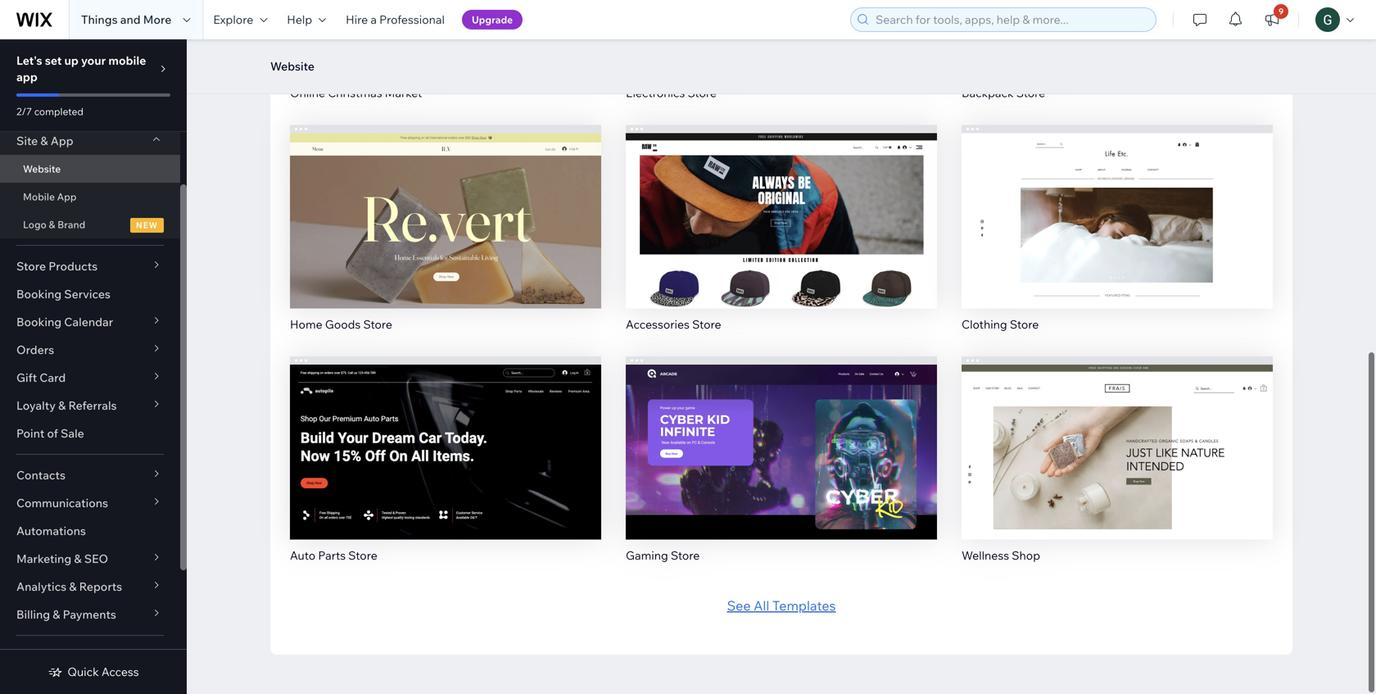 Task type: describe. For each thing, give the bounding box(es) containing it.
edit for auto parts store
[[433, 427, 458, 443]]

view button for home goods store
[[411, 223, 481, 253]]

completed
[[34, 105, 84, 118]]

logo
[[23, 218, 47, 231]]

communications button
[[0, 489, 180, 517]]

store right clothing in the right top of the page
[[1010, 317, 1039, 331]]

wellness shop
[[962, 548, 1041, 563]]

automations link
[[0, 517, 180, 545]]

explore
[[213, 12, 253, 27]]

edit button for auto parts store
[[411, 420, 480, 450]]

booking calendar button
[[0, 308, 180, 336]]

payments
[[63, 607, 116, 622]]

store right electronics
[[688, 86, 717, 100]]

mobile app
[[23, 191, 77, 203]]

mobile
[[109, 53, 146, 68]]

templates
[[773, 597, 836, 614]]

website for website link
[[23, 163, 61, 175]]

& for marketing
[[74, 552, 82, 566]]

view button for accessories store
[[747, 223, 817, 253]]

help button
[[277, 0, 336, 39]]

store products
[[16, 259, 98, 273]]

card
[[40, 370, 66, 385]]

& for logo
[[49, 218, 55, 231]]

store right gaming
[[671, 548, 700, 563]]

see all templates button
[[727, 596, 836, 616]]

website link
[[0, 155, 180, 183]]

site & app button
[[0, 127, 180, 155]]

1 vertical spatial app
[[57, 191, 77, 203]]

things and more
[[81, 12, 172, 27]]

reports
[[79, 579, 122, 594]]

set
[[45, 53, 62, 68]]

edit for clothing store
[[1106, 195, 1130, 212]]

let's set up your mobile app
[[16, 53, 146, 84]]

store right accessories
[[693, 317, 722, 331]]

electronics
[[626, 86, 685, 100]]

view for gaming store
[[767, 461, 797, 478]]

loyalty
[[16, 398, 56, 413]]

let's
[[16, 53, 42, 68]]

online
[[290, 86, 325, 100]]

website for website button
[[270, 59, 315, 73]]

9 button
[[1255, 0, 1291, 39]]

view for clothing store
[[1103, 230, 1133, 246]]

& for loyalty
[[58, 398, 66, 413]]

a
[[371, 12, 377, 27]]

& for analytics
[[69, 579, 77, 594]]

online christmas market
[[290, 86, 422, 100]]

contacts
[[16, 468, 66, 482]]

auto
[[290, 548, 316, 563]]

brand
[[57, 218, 85, 231]]

point of sale link
[[0, 420, 180, 447]]

2/7
[[16, 105, 32, 118]]

hire a professional link
[[336, 0, 455, 39]]

booking services
[[16, 287, 111, 301]]

up
[[64, 53, 79, 68]]

loyalty & referrals
[[16, 398, 117, 413]]

things
[[81, 12, 118, 27]]

sidebar element
[[0, 39, 187, 694]]

electronics store
[[626, 86, 717, 100]]

clothing store
[[962, 317, 1039, 331]]

home
[[290, 317, 323, 331]]

professional
[[380, 12, 445, 27]]

seo
[[84, 552, 108, 566]]

marketing & seo button
[[0, 545, 180, 573]]

new
[[136, 220, 158, 230]]

logo & brand
[[23, 218, 85, 231]]

edit button for accessories store
[[747, 189, 816, 218]]

accessories store
[[626, 317, 722, 331]]

more
[[143, 12, 172, 27]]

edit button for clothing store
[[1083, 189, 1152, 218]]

see all templates
[[727, 597, 836, 614]]

gift card
[[16, 370, 66, 385]]

store right goods
[[363, 317, 393, 331]]

and
[[120, 12, 141, 27]]

edit for home goods store
[[433, 195, 458, 212]]

accessories
[[626, 317, 690, 331]]

analytics & reports button
[[0, 573, 180, 601]]

referrals
[[68, 398, 117, 413]]

store right parts
[[349, 548, 378, 563]]

edit button for home goods store
[[411, 189, 480, 218]]

view button for clothing store
[[1083, 223, 1153, 253]]

point
[[16, 426, 45, 441]]



Task type: locate. For each thing, give the bounding box(es) containing it.
booking calendar
[[16, 315, 113, 329]]

analytics
[[16, 579, 67, 594]]

your
[[81, 53, 106, 68]]

market
[[385, 86, 422, 100]]

& right billing
[[53, 607, 60, 622]]

sale
[[61, 426, 84, 441]]

automations
[[16, 524, 86, 538]]

Search for tools, apps, help & more... field
[[871, 8, 1152, 31]]

home goods store
[[290, 317, 393, 331]]

booking inside dropdown button
[[16, 315, 62, 329]]

products
[[49, 259, 98, 273]]

view
[[431, 230, 461, 246], [767, 230, 797, 246], [1103, 230, 1133, 246], [431, 461, 461, 478], [767, 461, 797, 478], [1103, 461, 1133, 478]]

parts
[[318, 548, 346, 563]]

& right logo
[[49, 218, 55, 231]]

hire a professional
[[346, 12, 445, 27]]

& right loyalty
[[58, 398, 66, 413]]

1 horizontal spatial website
[[270, 59, 315, 73]]

view for wellness shop
[[1103, 461, 1133, 478]]

contacts button
[[0, 461, 180, 489]]

upgrade button
[[462, 10, 523, 30]]

website up mobile
[[23, 163, 61, 175]]

store
[[688, 86, 717, 100], [1017, 86, 1046, 100], [16, 259, 46, 273], [363, 317, 393, 331], [693, 317, 722, 331], [1010, 317, 1039, 331], [349, 548, 378, 563], [671, 548, 700, 563]]

gaming store
[[626, 548, 700, 563]]

website inside button
[[270, 59, 315, 73]]

gaming
[[626, 548, 669, 563]]

app
[[16, 70, 38, 84]]

services
[[64, 287, 111, 301]]

website up online
[[270, 59, 315, 73]]

booking for booking services
[[16, 287, 62, 301]]

store products button
[[0, 252, 180, 280]]

2/7 completed
[[16, 105, 84, 118]]

gift card button
[[0, 364, 180, 392]]

booking
[[16, 287, 62, 301], [16, 315, 62, 329]]

orders
[[16, 343, 54, 357]]

app inside dropdown button
[[51, 134, 73, 148]]

app
[[51, 134, 73, 148], [57, 191, 77, 203]]

upgrade
[[472, 14, 513, 26]]

2 booking from the top
[[16, 315, 62, 329]]

9
[[1279, 6, 1284, 16]]

edit for wellness shop
[[1106, 427, 1130, 443]]

booking for booking calendar
[[16, 315, 62, 329]]

help
[[287, 12, 312, 27]]

calendar
[[64, 315, 113, 329]]

of
[[47, 426, 58, 441]]

website
[[270, 59, 315, 73], [23, 163, 61, 175]]

analytics & reports
[[16, 579, 122, 594]]

app down completed
[[51, 134, 73, 148]]

& left "seo"
[[74, 552, 82, 566]]

edit for gaming store
[[769, 427, 794, 443]]

edit button for wellness shop
[[1083, 420, 1152, 450]]

edit button for gaming store
[[747, 420, 816, 450]]

marketing
[[16, 552, 71, 566]]

see
[[727, 597, 751, 614]]

edit for accessories store
[[769, 195, 794, 212]]

1 vertical spatial website
[[23, 163, 61, 175]]

view button for wellness shop
[[1083, 455, 1153, 484]]

site
[[16, 134, 38, 148]]

point of sale
[[16, 426, 84, 441]]

& for billing
[[53, 607, 60, 622]]

& right the site
[[40, 134, 48, 148]]

goods
[[325, 317, 361, 331]]

access
[[101, 665, 139, 679]]

billing & payments
[[16, 607, 116, 622]]

billing
[[16, 607, 50, 622]]

backpack
[[962, 86, 1014, 100]]

hire
[[346, 12, 368, 27]]

1 booking from the top
[[16, 287, 62, 301]]

1 vertical spatial booking
[[16, 315, 62, 329]]

store down logo
[[16, 259, 46, 273]]

& for site
[[40, 134, 48, 148]]

backpack store
[[962, 86, 1046, 100]]

& inside dropdown button
[[58, 398, 66, 413]]

& inside dropdown button
[[40, 134, 48, 148]]

view for home goods store
[[431, 230, 461, 246]]

billing & payments button
[[0, 601, 180, 629]]

gift
[[16, 370, 37, 385]]

view button for gaming store
[[747, 455, 817, 484]]

all
[[754, 597, 770, 614]]

store inside dropdown button
[[16, 259, 46, 273]]

website inside sidebar element
[[23, 163, 61, 175]]

edit
[[433, 195, 458, 212], [769, 195, 794, 212], [1106, 195, 1130, 212], [433, 427, 458, 443], [769, 427, 794, 443], [1106, 427, 1130, 443]]

mobile app link
[[0, 183, 180, 211]]

marketing & seo
[[16, 552, 108, 566]]

orders button
[[0, 336, 180, 364]]

wellness
[[962, 548, 1010, 563]]

store right backpack
[[1017, 86, 1046, 100]]

&
[[40, 134, 48, 148], [49, 218, 55, 231], [58, 398, 66, 413], [74, 552, 82, 566], [69, 579, 77, 594], [53, 607, 60, 622]]

& inside popup button
[[69, 579, 77, 594]]

booking down store products
[[16, 287, 62, 301]]

app right mobile
[[57, 191, 77, 203]]

shop
[[1012, 548, 1041, 563]]

0 vertical spatial booking
[[16, 287, 62, 301]]

booking up "orders"
[[16, 315, 62, 329]]

booking services link
[[0, 280, 180, 308]]

& left reports
[[69, 579, 77, 594]]

site & app
[[16, 134, 73, 148]]

quick access
[[67, 665, 139, 679]]

view button for auto parts store
[[411, 455, 481, 484]]

communications
[[16, 496, 108, 510]]

quick access button
[[48, 665, 139, 679]]

0 vertical spatial app
[[51, 134, 73, 148]]

view for accessories store
[[767, 230, 797, 246]]

clothing
[[962, 317, 1008, 331]]

0 horizontal spatial website
[[23, 163, 61, 175]]

auto parts store
[[290, 548, 378, 563]]

0 vertical spatial website
[[270, 59, 315, 73]]

view for auto parts store
[[431, 461, 461, 478]]

christmas
[[328, 86, 382, 100]]

quick
[[67, 665, 99, 679]]

website button
[[262, 54, 323, 79]]

mobile
[[23, 191, 55, 203]]



Task type: vqa. For each thing, say whether or not it's contained in the screenshot.
3 for 3
no



